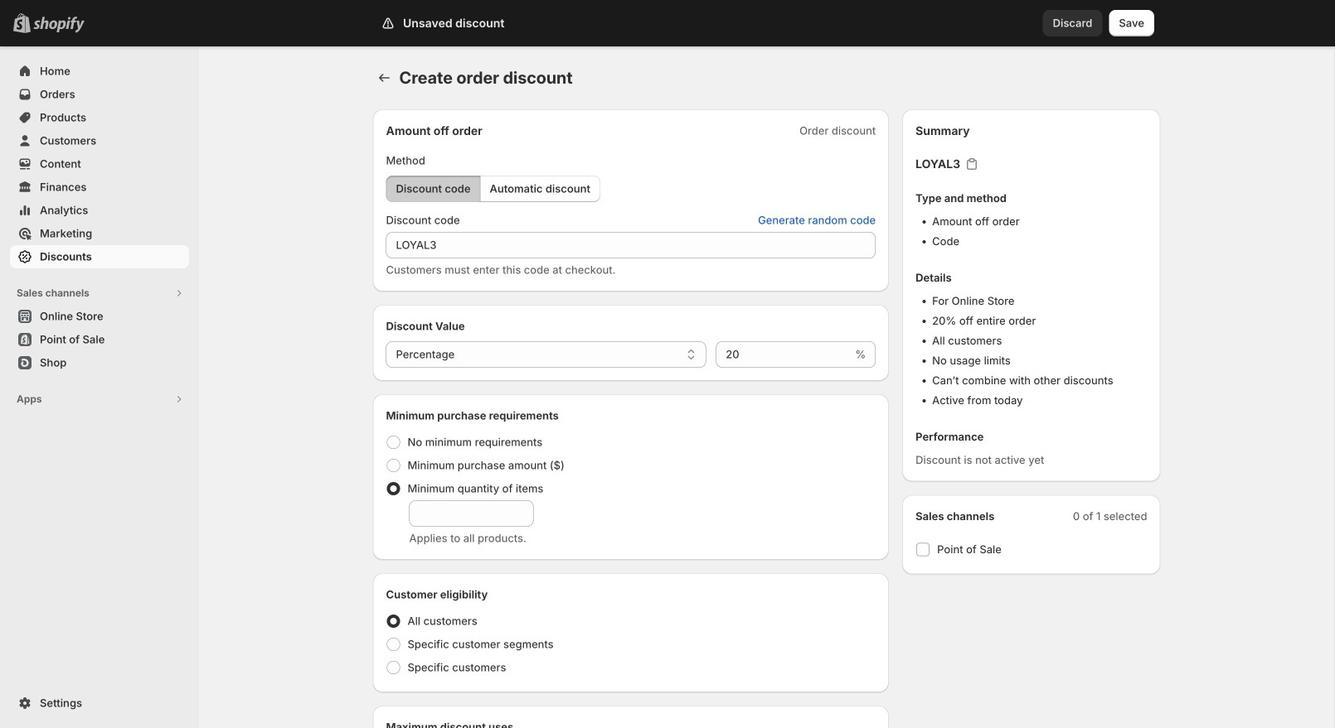 Task type: vqa. For each thing, say whether or not it's contained in the screenshot.
Online Store image
no



Task type: locate. For each thing, give the bounding box(es) containing it.
None text field
[[386, 232, 876, 259], [716, 342, 852, 368], [386, 232, 876, 259], [716, 342, 852, 368]]

None text field
[[409, 501, 534, 527]]

shopify image
[[33, 16, 85, 33]]



